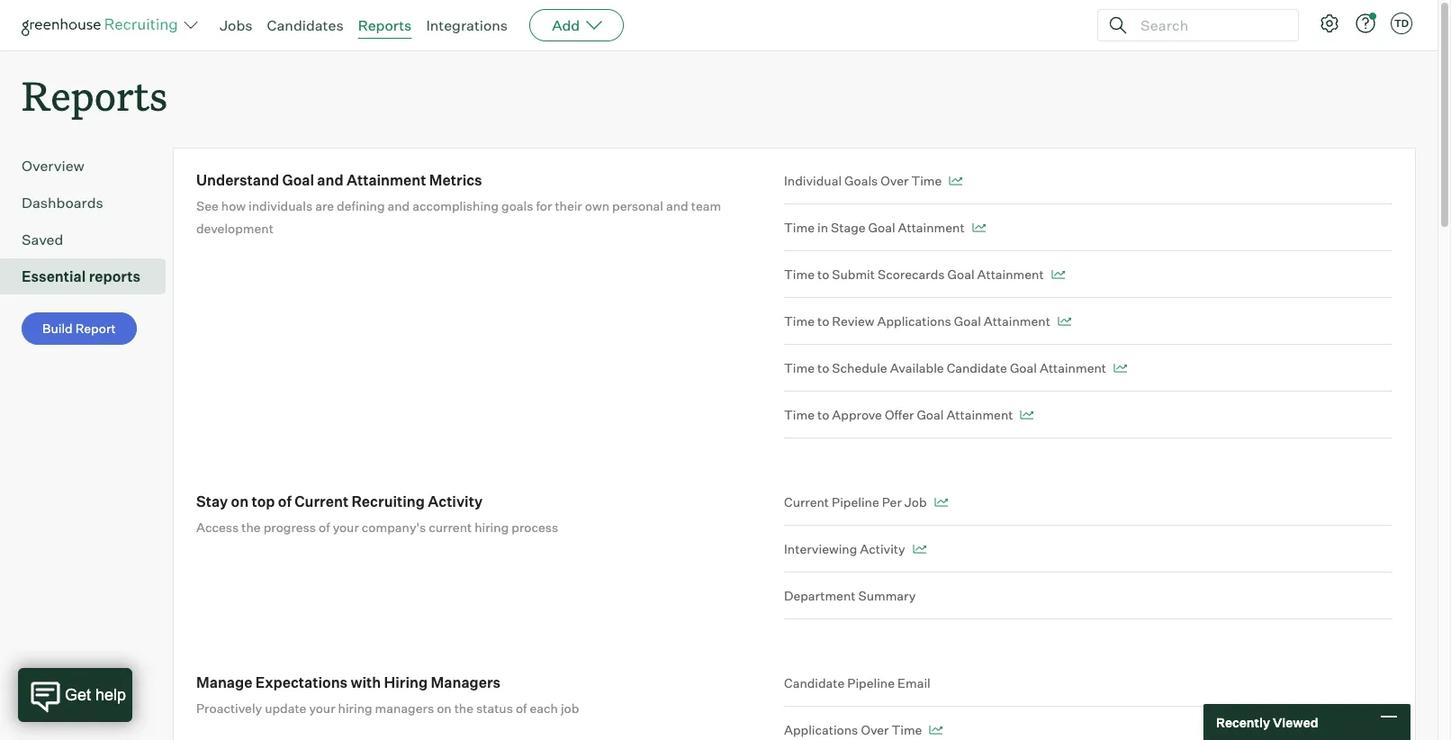 Task type: vqa. For each thing, say whether or not it's contained in the screenshot.
1st Attach Link from the bottom of the page
no



Task type: describe. For each thing, give the bounding box(es) containing it.
see
[[196, 198, 219, 214]]

attainment inside understand goal and attainment metrics see how individuals are defining and accomplishing goals for their own personal and team development
[[347, 171, 426, 189]]

access
[[196, 520, 239, 535]]

saved
[[22, 231, 63, 249]]

current pipeline per job
[[785, 495, 927, 510]]

2 horizontal spatial and
[[667, 198, 689, 214]]

build
[[42, 321, 73, 336]]

goals
[[845, 173, 878, 188]]

your inside stay on top of current recruiting activity access the progress of your company's current hiring process
[[333, 520, 359, 535]]

0 horizontal spatial reports
[[22, 68, 168, 122]]

pipeline for stay on top of current recruiting activity
[[832, 495, 880, 510]]

offer
[[885, 407, 915, 423]]

company's
[[362, 520, 426, 535]]

available
[[890, 360, 945, 376]]

icon chart image for time to review applications goal attainment
[[1058, 317, 1072, 326]]

on inside manage expectations with hiring managers proactively update your hiring managers on the status of each job
[[437, 701, 452, 716]]

summary
[[859, 588, 916, 604]]

integrations
[[426, 16, 508, 34]]

update
[[265, 701, 307, 716]]

their
[[555, 198, 583, 214]]

goal inside understand goal and attainment metrics see how individuals are defining and accomplishing goals for their own personal and team development
[[282, 171, 314, 189]]

of inside manage expectations with hiring managers proactively update your hiring managers on the status of each job
[[516, 701, 527, 716]]

icon chart image for time to approve offer goal attainment
[[1021, 411, 1034, 420]]

with
[[351, 674, 381, 692]]

candidate pipeline email
[[785, 676, 931, 691]]

td button
[[1392, 13, 1413, 34]]

applications over time
[[785, 723, 923, 738]]

candidates link
[[267, 16, 344, 34]]

progress
[[264, 520, 316, 535]]

icon chart image for time to submit scorecards goal attainment
[[1052, 270, 1065, 279]]

reports
[[89, 268, 141, 286]]

interviewing
[[785, 541, 858, 557]]

to for approve
[[818, 407, 830, 423]]

time to review applications goal attainment
[[785, 314, 1051, 329]]

overview
[[22, 157, 84, 175]]

essential reports link
[[22, 266, 159, 287]]

to for submit
[[818, 267, 830, 282]]

jobs link
[[220, 16, 253, 34]]

time for time to schedule available candidate goal attainment
[[785, 360, 815, 376]]

hiring inside stay on top of current recruiting activity access the progress of your company's current hiring process
[[475, 520, 509, 535]]

saved link
[[22, 229, 159, 251]]

accomplishing
[[413, 198, 499, 214]]

stay
[[196, 493, 228, 511]]

1 vertical spatial over
[[861, 723, 889, 738]]

greenhouse recruiting image
[[22, 14, 184, 36]]

how
[[221, 198, 246, 214]]

stay on top of current recruiting activity access the progress of your company's current hiring process
[[196, 493, 559, 535]]

dashboards
[[22, 194, 103, 212]]

add button
[[530, 9, 624, 41]]

time for time to approve offer goal attainment
[[785, 407, 815, 423]]

development
[[196, 221, 274, 236]]

defining
[[337, 198, 385, 214]]

team
[[691, 198, 722, 214]]

in
[[818, 220, 829, 235]]

time for time in stage goal attainment
[[785, 220, 815, 235]]

each
[[530, 701, 558, 716]]

individuals
[[249, 198, 313, 214]]

candidate pipeline email link
[[785, 674, 1393, 707]]

recently viewed
[[1217, 715, 1319, 730]]

job
[[561, 701, 579, 716]]

time down email at the right bottom of page
[[892, 723, 923, 738]]

report
[[75, 321, 116, 336]]

understand
[[196, 171, 279, 189]]

time to submit scorecards goal attainment
[[785, 267, 1044, 282]]

individual goals over time
[[785, 173, 942, 188]]

manage
[[196, 674, 253, 692]]

schedule
[[833, 360, 888, 376]]

hiring inside manage expectations with hiring managers proactively update your hiring managers on the status of each job
[[338, 701, 373, 716]]

individual
[[785, 173, 842, 188]]

jobs
[[220, 16, 253, 34]]

icon chart image for current pipeline per job
[[935, 498, 948, 507]]

to for review
[[818, 314, 830, 329]]

0 vertical spatial reports
[[358, 16, 412, 34]]

0 vertical spatial over
[[881, 173, 909, 188]]



Task type: locate. For each thing, give the bounding box(es) containing it.
personal
[[613, 198, 664, 214]]

overview link
[[22, 155, 159, 177]]

top
[[252, 493, 275, 511]]

1 vertical spatial your
[[309, 701, 336, 716]]

your inside manage expectations with hiring managers proactively update your hiring managers on the status of each job
[[309, 701, 336, 716]]

1 vertical spatial of
[[319, 520, 330, 535]]

and up are
[[317, 171, 344, 189]]

interviewing activity
[[785, 541, 906, 557]]

hiring right current
[[475, 520, 509, 535]]

goals
[[502, 198, 534, 214]]

recently
[[1217, 715, 1271, 730]]

1 vertical spatial the
[[455, 701, 474, 716]]

managers
[[375, 701, 434, 716]]

applications down candidate pipeline email
[[785, 723, 859, 738]]

department
[[785, 588, 856, 604]]

process
[[512, 520, 559, 535]]

current
[[429, 520, 472, 535]]

time for time to submit scorecards goal attainment
[[785, 267, 815, 282]]

the down top
[[242, 520, 261, 535]]

recruiting
[[352, 493, 425, 511]]

add
[[552, 16, 580, 34]]

the
[[242, 520, 261, 535], [455, 701, 474, 716]]

pipeline
[[832, 495, 880, 510], [848, 676, 895, 691]]

1 horizontal spatial on
[[437, 701, 452, 716]]

1 horizontal spatial hiring
[[475, 520, 509, 535]]

icon chart image for time in stage goal attainment
[[972, 224, 986, 233]]

status
[[477, 701, 513, 716]]

reports
[[358, 16, 412, 34], [22, 68, 168, 122]]

essential reports
[[22, 268, 141, 286]]

1 vertical spatial on
[[437, 701, 452, 716]]

reports right candidates in the left of the page
[[358, 16, 412, 34]]

1 vertical spatial reports
[[22, 68, 168, 122]]

to left submit
[[818, 267, 830, 282]]

the inside stay on top of current recruiting activity access the progress of your company's current hiring process
[[242, 520, 261, 535]]

your left company's at left bottom
[[333, 520, 359, 535]]

to left approve
[[818, 407, 830, 423]]

department summary link
[[785, 573, 1393, 620]]

candidate
[[947, 360, 1008, 376], [785, 676, 845, 691]]

reports link
[[358, 16, 412, 34]]

metrics
[[429, 171, 482, 189]]

over down candidate pipeline email
[[861, 723, 889, 738]]

dashboards link
[[22, 192, 159, 214]]

and left team on the left top
[[667, 198, 689, 214]]

0 horizontal spatial applications
[[785, 723, 859, 738]]

email
[[898, 676, 931, 691]]

1 horizontal spatial of
[[319, 520, 330, 535]]

build report button
[[22, 313, 137, 345]]

stage
[[831, 220, 866, 235]]

1 vertical spatial candidate
[[785, 676, 845, 691]]

proactively
[[196, 701, 262, 716]]

to left review
[[818, 314, 830, 329]]

attainment
[[347, 171, 426, 189], [899, 220, 965, 235], [978, 267, 1044, 282], [984, 314, 1051, 329], [1040, 360, 1107, 376], [947, 407, 1014, 423]]

time left the schedule
[[785, 360, 815, 376]]

time left review
[[785, 314, 815, 329]]

2 to from the top
[[818, 314, 830, 329]]

your
[[333, 520, 359, 535], [309, 701, 336, 716]]

approve
[[833, 407, 883, 423]]

expectations
[[256, 674, 348, 692]]

4 to from the top
[[818, 407, 830, 423]]

the inside manage expectations with hiring managers proactively update your hiring managers on the status of each job
[[455, 701, 474, 716]]

reports down greenhouse recruiting image
[[22, 68, 168, 122]]

time to schedule available candidate goal attainment
[[785, 360, 1107, 376]]

and right "defining"
[[388, 198, 410, 214]]

0 vertical spatial on
[[231, 493, 249, 511]]

manage expectations with hiring managers proactively update your hiring managers on the status of each job
[[196, 674, 579, 716]]

1 horizontal spatial applications
[[878, 314, 952, 329]]

activity up current
[[428, 493, 483, 511]]

over right goals
[[881, 173, 909, 188]]

the down managers
[[455, 701, 474, 716]]

1 vertical spatial activity
[[860, 541, 906, 557]]

on down managers
[[437, 701, 452, 716]]

time
[[912, 173, 942, 188], [785, 220, 815, 235], [785, 267, 815, 282], [785, 314, 815, 329], [785, 360, 815, 376], [785, 407, 815, 423], [892, 723, 923, 738]]

activity up summary
[[860, 541, 906, 557]]

on inside stay on top of current recruiting activity access the progress of your company's current hiring process
[[231, 493, 249, 511]]

pipeline for manage expectations with hiring managers
[[848, 676, 895, 691]]

icon chart image
[[950, 177, 963, 186], [972, 224, 986, 233], [1052, 270, 1065, 279], [1058, 317, 1072, 326], [1114, 364, 1128, 373], [1021, 411, 1034, 420], [935, 498, 948, 507], [913, 545, 927, 554], [930, 726, 943, 735]]

viewed
[[1274, 715, 1319, 730]]

0 vertical spatial your
[[333, 520, 359, 535]]

Search text field
[[1137, 12, 1283, 38]]

time in stage goal attainment
[[785, 220, 965, 235]]

on
[[231, 493, 249, 511], [437, 701, 452, 716]]

icon chart image for applications over time
[[930, 726, 943, 735]]

review
[[833, 314, 875, 329]]

current up interviewing
[[785, 495, 830, 510]]

job
[[905, 495, 927, 510]]

to left the schedule
[[818, 360, 830, 376]]

1 horizontal spatial current
[[785, 495, 830, 510]]

time right goals
[[912, 173, 942, 188]]

1 vertical spatial hiring
[[338, 701, 373, 716]]

0 horizontal spatial hiring
[[338, 701, 373, 716]]

on left top
[[231, 493, 249, 511]]

own
[[585, 198, 610, 214]]

activity inside stay on top of current recruiting activity access the progress of your company's current hiring process
[[428, 493, 483, 511]]

0 vertical spatial activity
[[428, 493, 483, 511]]

are
[[315, 198, 334, 214]]

time for time to review applications goal attainment
[[785, 314, 815, 329]]

0 horizontal spatial activity
[[428, 493, 483, 511]]

1 horizontal spatial reports
[[358, 16, 412, 34]]

pipeline left email at the right bottom of page
[[848, 676, 895, 691]]

0 vertical spatial of
[[278, 493, 292, 511]]

time left approve
[[785, 407, 815, 423]]

td button
[[1388, 9, 1417, 38]]

1 horizontal spatial activity
[[860, 541, 906, 557]]

td
[[1395, 17, 1410, 30]]

0 horizontal spatial and
[[317, 171, 344, 189]]

icon chart image for individual goals over time
[[950, 177, 963, 186]]

of left each
[[516, 701, 527, 716]]

understand goal and attainment metrics see how individuals are defining and accomplishing goals for their own personal and team development
[[196, 171, 722, 236]]

0 vertical spatial applications
[[878, 314, 952, 329]]

1 horizontal spatial the
[[455, 701, 474, 716]]

0 horizontal spatial candidate
[[785, 676, 845, 691]]

0 vertical spatial hiring
[[475, 520, 509, 535]]

department summary
[[785, 588, 916, 604]]

for
[[536, 198, 552, 214]]

current inside stay on top of current recruiting activity access the progress of your company's current hiring process
[[295, 493, 349, 511]]

1 to from the top
[[818, 267, 830, 282]]

2 horizontal spatial of
[[516, 701, 527, 716]]

0 vertical spatial the
[[242, 520, 261, 535]]

icon chart image for interviewing activity
[[913, 545, 927, 554]]

time left the in
[[785, 220, 815, 235]]

candidate right the available
[[947, 360, 1008, 376]]

time left submit
[[785, 267, 815, 282]]

time to approve offer goal attainment
[[785, 407, 1014, 423]]

submit
[[833, 267, 875, 282]]

integrations link
[[426, 16, 508, 34]]

1 vertical spatial applications
[[785, 723, 859, 738]]

managers
[[431, 674, 501, 692]]

of
[[278, 493, 292, 511], [319, 520, 330, 535], [516, 701, 527, 716]]

your down expectations
[[309, 701, 336, 716]]

applications
[[878, 314, 952, 329], [785, 723, 859, 738]]

0 horizontal spatial the
[[242, 520, 261, 535]]

configure image
[[1320, 13, 1341, 34]]

and
[[317, 171, 344, 189], [388, 198, 410, 214], [667, 198, 689, 214]]

current up progress
[[295, 493, 349, 511]]

of right progress
[[319, 520, 330, 535]]

applications down time to submit scorecards goal attainment
[[878, 314, 952, 329]]

1 vertical spatial pipeline
[[848, 676, 895, 691]]

pipeline left per
[[832, 495, 880, 510]]

0 horizontal spatial current
[[295, 493, 349, 511]]

to for schedule
[[818, 360, 830, 376]]

3 to from the top
[[818, 360, 830, 376]]

hiring
[[475, 520, 509, 535], [338, 701, 373, 716]]

candidates
[[267, 16, 344, 34]]

of right top
[[278, 493, 292, 511]]

2 vertical spatial of
[[516, 701, 527, 716]]

hiring down with
[[338, 701, 373, 716]]

candidate up applications over time
[[785, 676, 845, 691]]

1 horizontal spatial candidate
[[947, 360, 1008, 376]]

0 horizontal spatial of
[[278, 493, 292, 511]]

per
[[882, 495, 902, 510]]

1 horizontal spatial and
[[388, 198, 410, 214]]

0 horizontal spatial on
[[231, 493, 249, 511]]

0 vertical spatial pipeline
[[832, 495, 880, 510]]

over
[[881, 173, 909, 188], [861, 723, 889, 738]]

build report
[[42, 321, 116, 336]]

current
[[295, 493, 349, 511], [785, 495, 830, 510]]

essential
[[22, 268, 86, 286]]

0 vertical spatial candidate
[[947, 360, 1008, 376]]

hiring
[[384, 674, 428, 692]]

scorecards
[[878, 267, 945, 282]]

icon chart image for time to schedule available candidate goal attainment
[[1114, 364, 1128, 373]]



